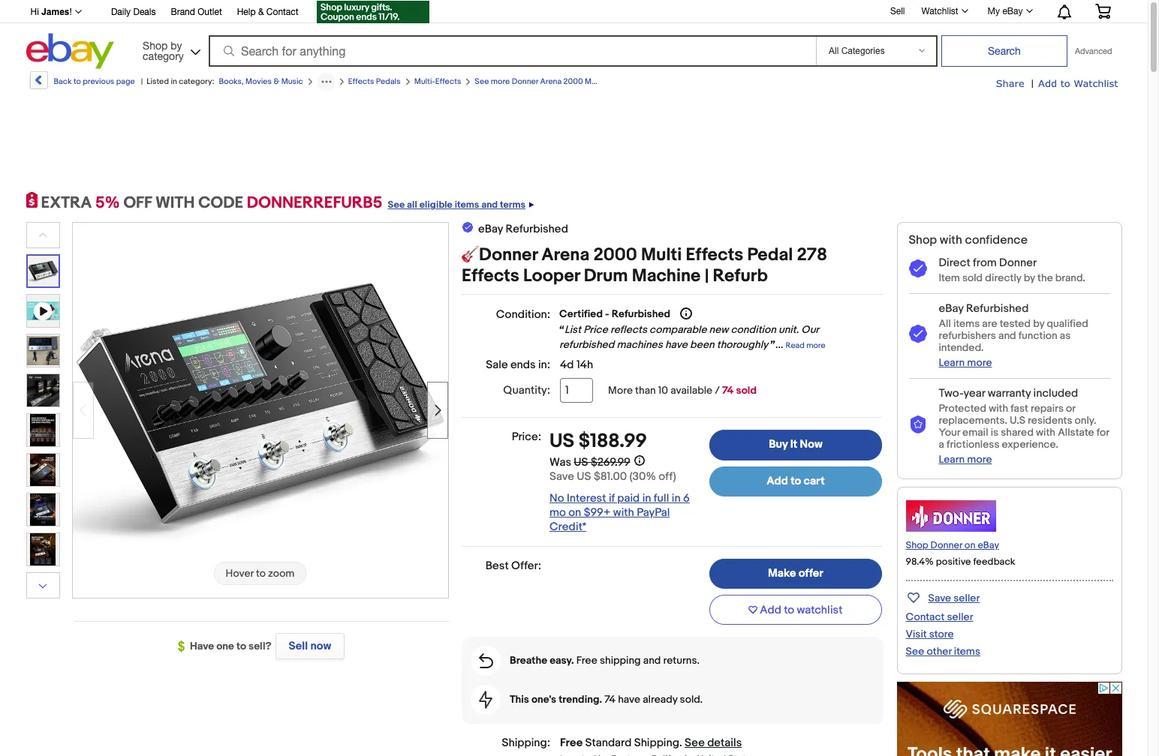 Task type: locate. For each thing, give the bounding box(es) containing it.
in left full
[[642, 492, 651, 506]]

add for add to cart
[[767, 474, 788, 488]]

1 vertical spatial 2000
[[594, 245, 637, 266]]

| left listed on the left of page
[[141, 77, 143, 86]]

arena down search for anything text box
[[540, 77, 562, 86]]

learn more link down frictionless
[[939, 453, 992, 466]]

us up interest
[[577, 470, 591, 485]]

0 vertical spatial watchlist
[[922, 6, 958, 17]]

shop donner on ebay
[[906, 540, 999, 552]]

quantity:
[[503, 384, 550, 398]]

4d
[[560, 358, 574, 373]]

arena down ebay refurbished
[[542, 245, 590, 266]]

picture 6 of 16 image
[[27, 494, 59, 526]]

with right $99+
[[613, 506, 634, 521]]

best offer:
[[486, 560, 541, 574]]

2 horizontal spatial and
[[999, 330, 1016, 342]]

watchlist down advanced
[[1074, 77, 1118, 89]]

donner up directly
[[999, 256, 1037, 270]]

picture 5 of 16 image
[[27, 454, 59, 487]]

shop for shop with confidence
[[909, 234, 937, 248]]

us up was
[[550, 431, 574, 454]]

| right share button
[[1031, 77, 1034, 90]]

1 vertical spatial by
[[1024, 272, 1035, 285]]

save inside us $188.99 main content
[[550, 470, 574, 485]]

arena inside 🎸donner arena 2000 multi effects pedal 278 effects looper drum machine | refurb
[[542, 245, 590, 266]]

with down two-year warranty included
[[989, 402, 1008, 415]]

and left terms
[[481, 199, 498, 211]]

add right 'share'
[[1038, 77, 1057, 89]]

0 vertical spatial seller
[[954, 592, 980, 605]]

with details__icon image left "this"
[[479, 692, 493, 710]]

seller inside button
[[954, 592, 980, 605]]

unit.
[[779, 324, 799, 337]]

code
[[198, 194, 243, 213]]

and inside see all eligible items and terms link
[[481, 199, 498, 211]]

sold down from
[[962, 272, 983, 285]]

share
[[996, 77, 1025, 89]]

best
[[486, 560, 509, 574]]

offer
[[799, 567, 823, 581]]

0 vertical spatial learn more link
[[939, 357, 992, 369]]

by inside ebay refurbished all items are tested by qualified refurbishers and function as intended. learn more
[[1033, 318, 1045, 330]]

!
[[69, 7, 72, 17]]

1 vertical spatial shop
[[909, 234, 937, 248]]

0 horizontal spatial contact
[[266, 7, 298, 17]]

email
[[963, 426, 989, 439]]

seller for contact
[[947, 611, 973, 624]]

by inside direct from donner item sold directly by the brand.
[[1024, 272, 1035, 285]]

by left 'the'
[[1024, 272, 1035, 285]]

my
[[988, 6, 1000, 17]]

buy it now
[[769, 438, 823, 452]]

add down make
[[760, 604, 782, 618]]

1 learn from the top
[[939, 357, 965, 369]]

2000 left effect
[[564, 77, 583, 86]]

shop up 98.4%
[[906, 540, 929, 552]]

see inside us $188.99 main content
[[685, 737, 705, 751]]

back
[[54, 77, 72, 86]]

1 vertical spatial sold
[[736, 385, 757, 398]]

1 vertical spatial save
[[928, 592, 951, 605]]

1 horizontal spatial |
[[705, 266, 709, 287]]

picture 7 of 16 image
[[27, 534, 59, 566]]

pedals
[[376, 77, 401, 86]]

learn down a
[[939, 453, 965, 466]]

no
[[550, 492, 564, 506]]

and inside ebay refurbished all items are tested by qualified refurbishers and function as intended. learn more
[[999, 330, 1016, 342]]

0 horizontal spatial on
[[569, 506, 581, 521]]

picture 1 of 16 image
[[27, 256, 58, 287]]

$81.00
[[594, 470, 627, 485]]

watchlist
[[797, 604, 843, 618]]

interest
[[567, 492, 606, 506]]

more information - about this item condition image
[[680, 308, 692, 320]]

items right all
[[954, 318, 980, 330]]

with
[[940, 234, 962, 248], [989, 402, 1008, 415], [1036, 426, 1056, 439], [613, 506, 634, 521]]

other
[[927, 646, 952, 658]]

standard
[[585, 737, 632, 751]]

1 horizontal spatial and
[[643, 655, 661, 668]]

0 vertical spatial add
[[1038, 77, 1057, 89]]

was us $269.99
[[550, 456, 630, 470]]

full
[[654, 492, 669, 506]]

effects right pedals
[[435, 77, 461, 86]]

sell inside account navigation
[[890, 6, 905, 16]]

1 vertical spatial contact
[[906, 611, 945, 624]]

0 vertical spatial save
[[550, 470, 574, 485]]

no interest if paid in full in 6 mo on $99+ with paypal credit*
[[550, 492, 690, 535]]

& left music
[[274, 77, 279, 86]]

see down search for anything text box
[[475, 77, 489, 86]]

1 vertical spatial on
[[965, 540, 976, 552]]

category:
[[179, 77, 214, 86]]

$188.99
[[579, 431, 647, 454]]

by right tested
[[1033, 318, 1045, 330]]

0 horizontal spatial 74
[[605, 694, 616, 707]]

brand outlet
[[171, 7, 222, 17]]

1 vertical spatial arena
[[542, 245, 590, 266]]

1 vertical spatial watchlist
[[1074, 77, 1118, 89]]

tested
[[1000, 318, 1031, 330]]

back to previous page link
[[28, 71, 135, 95]]

on right mo
[[569, 506, 581, 521]]

2 vertical spatial add
[[760, 604, 782, 618]]

shop for shop by category
[[143, 39, 168, 51]]

effects left pedals
[[348, 77, 374, 86]]

to down advanced link
[[1061, 77, 1070, 89]]

2 vertical spatial and
[[643, 655, 661, 668]]

98.4%
[[906, 556, 934, 568]]

was
[[550, 456, 571, 470]]

0 vertical spatial donner
[[512, 77, 538, 86]]

add to watchlist link
[[1038, 77, 1118, 91]]

sell link
[[884, 6, 912, 16]]

list
[[565, 324, 581, 337]]

contact up visit store link
[[906, 611, 945, 624]]

items inside ebay refurbished all items are tested by qualified refurbishers and function as intended. learn more
[[954, 318, 980, 330]]

learn more link down intended.
[[939, 357, 992, 369]]

donner inside direct from donner item sold directly by the brand.
[[999, 256, 1037, 270]]

items up text__icon
[[455, 199, 479, 211]]

seller inside contact seller visit store see other items
[[947, 611, 973, 624]]

2 vertical spatial shop
[[906, 540, 929, 552]]

with up the direct
[[940, 234, 962, 248]]

page
[[116, 77, 135, 86]]

0 horizontal spatial watchlist
[[922, 6, 958, 17]]

save up contact seller link on the bottom right of the page
[[928, 592, 951, 605]]

add inside button
[[760, 604, 782, 618]]

our
[[801, 324, 819, 337]]

save seller button
[[906, 589, 980, 607]]

shop for shop donner on ebay
[[906, 540, 929, 552]]

learn down intended.
[[939, 357, 965, 369]]

effects
[[348, 77, 374, 86], [435, 77, 461, 86], [686, 245, 743, 266], [462, 266, 519, 287]]

$269.99
[[591, 456, 630, 470]]

buy it now link
[[709, 431, 882, 461]]

items right other on the bottom right
[[954, 646, 981, 658]]

refurbished down terms
[[506, 222, 568, 237]]

category
[[143, 50, 184, 62]]

multi- down shop by category banner
[[585, 77, 606, 86]]

with inside no interest if paid in full in 6 mo on $99+ with paypal credit*
[[613, 506, 634, 521]]

ebay right my at the top
[[1003, 6, 1023, 17]]

to inside button
[[784, 604, 794, 618]]

free left standard
[[560, 737, 583, 751]]

74 right trending.
[[605, 694, 616, 707]]

1 horizontal spatial &
[[274, 77, 279, 86]]

refurbished up reflects
[[612, 308, 670, 321]]

"
[[559, 324, 565, 337]]

with details__icon image left your
[[909, 416, 927, 435]]

1 vertical spatial items
[[954, 318, 980, 330]]

| inside 🎸donner arena 2000 multi effects pedal 278 effects looper drum machine | refurb
[[705, 266, 709, 287]]

and right are
[[999, 330, 1016, 342]]

seller down save seller at the right bottom
[[947, 611, 973, 624]]

0 vertical spatial shop
[[143, 39, 168, 51]]

0 horizontal spatial save
[[550, 470, 574, 485]]

effects pedals link
[[348, 77, 401, 86]]

74 right /
[[722, 385, 734, 398]]

1 vertical spatial learn
[[939, 453, 965, 466]]

ebay inside ebay refurbished all items are tested by qualified refurbishers and function as intended. learn more
[[939, 302, 964, 316]]

to left cart
[[791, 474, 801, 488]]

with down repairs
[[1036, 426, 1056, 439]]

sell?
[[249, 640, 272, 653]]

with details__icon image left all
[[909, 325, 927, 344]]

contact inside contact seller visit store see other items
[[906, 611, 945, 624]]

with details__icon image left item
[[909, 260, 927, 279]]

1 horizontal spatial 2000
[[594, 245, 637, 266]]

have left already
[[618, 694, 640, 707]]

1 vertical spatial donner
[[999, 256, 1037, 270]]

donner up positive
[[931, 540, 963, 552]]

all
[[939, 318, 951, 330]]

and inside us $188.99 main content
[[643, 655, 661, 668]]

us $188.99 main content
[[462, 221, 884, 757]]

0 horizontal spatial refurbished
[[506, 222, 568, 237]]

to right back
[[74, 77, 81, 86]]

more than 10 available / 74 sold
[[608, 385, 757, 398]]

1 horizontal spatial multi-
[[585, 77, 606, 86]]

1 horizontal spatial sold
[[962, 272, 983, 285]]

brand outlet link
[[171, 5, 222, 21]]

1 horizontal spatial contact
[[906, 611, 945, 624]]

extra 5% off with code donnerrefurb5
[[41, 194, 383, 213]]

0 vertical spatial learn
[[939, 357, 965, 369]]

0 vertical spatial sold
[[962, 272, 983, 285]]

1 horizontal spatial donner
[[931, 540, 963, 552]]

machines
[[617, 339, 663, 351]]

2 multi- from the left
[[585, 77, 606, 86]]

add
[[1038, 77, 1057, 89], [767, 474, 788, 488], [760, 604, 782, 618]]

2 learn more link from the top
[[939, 453, 992, 466]]

have down comparable
[[665, 339, 688, 351]]

by inside shop by category
[[171, 39, 182, 51]]

james
[[41, 7, 69, 17]]

see details link
[[685, 737, 742, 751]]

from
[[973, 256, 997, 270]]

refurbished up are
[[966, 302, 1029, 316]]

refurbished for ebay refurbished all items are tested by qualified refurbishers and function as intended. learn more
[[966, 302, 1029, 316]]

text__icon image
[[462, 221, 474, 236]]

books, movies & music
[[219, 77, 303, 86]]

save up no
[[550, 470, 574, 485]]

0 horizontal spatial sell
[[289, 640, 308, 654]]

ebay up all
[[939, 302, 964, 316]]

multi
[[641, 245, 682, 266]]

1 horizontal spatial watchlist
[[1074, 77, 1118, 89]]

sold inside us $188.99 main content
[[736, 385, 757, 398]]

0 vertical spatial on
[[569, 506, 581, 521]]

0 vertical spatial contact
[[266, 7, 298, 17]]

1 horizontal spatial sell
[[890, 6, 905, 16]]

0 vertical spatial 74
[[722, 385, 734, 398]]

0 vertical spatial by
[[171, 39, 182, 51]]

two-
[[939, 387, 964, 401]]

1 vertical spatial sell
[[289, 640, 308, 654]]

sell for sell
[[890, 6, 905, 16]]

by for direct
[[1024, 272, 1035, 285]]

sell left watchlist link
[[890, 6, 905, 16]]

on inside no interest if paid in full in 6 mo on $99+ with paypal credit*
[[569, 506, 581, 521]]

contact seller visit store see other items
[[906, 611, 981, 658]]

save
[[550, 470, 574, 485], [928, 592, 951, 605]]

multi-effects link
[[414, 77, 461, 86]]

add for add to watchlist
[[760, 604, 782, 618]]

1 vertical spatial learn more link
[[939, 453, 992, 466]]

mo
[[550, 506, 566, 521]]

save inside button
[[928, 592, 951, 605]]

2 horizontal spatial refurbished
[[966, 302, 1029, 316]]

store
[[929, 628, 954, 641]]

shop donner on ebay link
[[906, 540, 999, 552]]

if
[[609, 492, 615, 506]]

seller up contact seller link on the bottom right of the page
[[954, 592, 980, 605]]

see right .
[[685, 737, 705, 751]]

1 vertical spatial have
[[618, 694, 640, 707]]

0 horizontal spatial and
[[481, 199, 498, 211]]

seller for save
[[954, 592, 980, 605]]

shop inside shop by category
[[143, 39, 168, 51]]

by for ebay
[[1033, 318, 1045, 330]]

by down brand
[[171, 39, 182, 51]]

add down buy
[[767, 474, 788, 488]]

breathe easy. free shipping and returns.
[[510, 655, 700, 668]]

more down our on the top right of the page
[[807, 341, 826, 351]]

0 horizontal spatial multi-
[[414, 77, 435, 86]]

watchlist right the sell link
[[922, 6, 958, 17]]

buy
[[769, 438, 788, 452]]

& right "help"
[[258, 7, 264, 17]]

2 vertical spatial by
[[1033, 318, 1045, 330]]

ebay right text__icon
[[478, 222, 503, 237]]

1 vertical spatial 74
[[605, 694, 616, 707]]

0 vertical spatial &
[[258, 7, 264, 17]]

None submit
[[941, 35, 1068, 67]]

0 horizontal spatial sold
[[736, 385, 757, 398]]

multi- right pedals
[[414, 77, 435, 86]]

no interest if paid in full in 6 mo on $99+ with paypal credit* link
[[550, 492, 690, 535]]

1 horizontal spatial have
[[665, 339, 688, 351]]

1 horizontal spatial save
[[928, 592, 951, 605]]

more down intended.
[[967, 357, 992, 369]]

$99+
[[584, 506, 611, 521]]

video 1 of 1 image
[[27, 295, 59, 327]]

more down search for anything text box
[[491, 77, 510, 86]]

save for save us $81.00 (30% off)
[[550, 470, 574, 485]]

1 horizontal spatial refurbished
[[612, 308, 670, 321]]

outlet
[[198, 7, 222, 17]]

1 learn more link from the top
[[939, 357, 992, 369]]

more inside ebay refurbished all items are tested by qualified refurbishers and function as intended. learn more
[[967, 357, 992, 369]]

2000 left multi
[[594, 245, 637, 266]]

0 horizontal spatial donner
[[512, 77, 538, 86]]

donner down search for anything text box
[[512, 77, 538, 86]]

price
[[584, 324, 608, 337]]

2 vertical spatial items
[[954, 646, 981, 658]]

Quantity: text field
[[560, 379, 593, 404]]

save for save seller
[[928, 592, 951, 605]]

to inside share | add to watchlist
[[1061, 77, 1070, 89]]

shipping:
[[502, 737, 550, 751]]

on up 98.4% positive feedback on the right bottom of the page
[[965, 540, 976, 552]]

and for terms
[[481, 199, 498, 211]]

contact right "help"
[[266, 7, 298, 17]]

0 vertical spatial 2000
[[564, 77, 583, 86]]

and
[[481, 199, 498, 211], [999, 330, 1016, 342], [643, 655, 661, 668]]

0 horizontal spatial 2000
[[564, 77, 583, 86]]

with details__icon image
[[909, 260, 927, 279], [909, 325, 927, 344], [909, 416, 927, 435], [479, 654, 493, 669], [479, 692, 493, 710]]

to left watchlist
[[784, 604, 794, 618]]

2 horizontal spatial in
[[672, 492, 681, 506]]

0 vertical spatial sell
[[890, 6, 905, 16]]

us right was
[[574, 456, 588, 470]]

1 horizontal spatial 74
[[722, 385, 734, 398]]

now
[[800, 438, 823, 452]]

only.
[[1075, 414, 1097, 427]]

see down 'visit'
[[906, 646, 925, 658]]

0 vertical spatial have
[[665, 339, 688, 351]]

free right easy.
[[576, 655, 598, 668]]

in right listed on the left of page
[[171, 77, 177, 86]]

2 horizontal spatial donner
[[999, 256, 1037, 270]]

sell left 'now'
[[289, 640, 308, 654]]

and left returns.
[[643, 655, 661, 668]]

0 vertical spatial and
[[481, 199, 498, 211]]

refurbished inside ebay refurbished all items are tested by qualified refurbishers and function as intended. learn more
[[966, 302, 1029, 316]]

in left 6
[[672, 492, 681, 506]]

sold right /
[[736, 385, 757, 398]]

| left refurb
[[705, 266, 709, 287]]

shop left confidence
[[909, 234, 937, 248]]

shop down "deals" at the top left of page
[[143, 39, 168, 51]]

0 horizontal spatial have
[[618, 694, 640, 707]]

1 vertical spatial and
[[999, 330, 1016, 342]]

Search for anything text field
[[211, 37, 813, 65]]

0 vertical spatial items
[[455, 199, 479, 211]]

with details__icon image left breathe
[[479, 654, 493, 669]]

1 vertical spatial add
[[767, 474, 788, 488]]

0 horizontal spatial &
[[258, 7, 264, 17]]

sell now
[[289, 640, 331, 654]]

2000 inside 🎸donner arena 2000 multi effects pedal 278 effects looper drum machine | refurb
[[594, 245, 637, 266]]

learn more link for two-year warranty included
[[939, 453, 992, 466]]

to right one
[[237, 640, 246, 653]]

on
[[569, 506, 581, 521], [965, 540, 976, 552]]

1 horizontal spatial in
[[642, 492, 651, 506]]

1 vertical spatial seller
[[947, 611, 973, 624]]



Task type: describe. For each thing, give the bounding box(es) containing it.
ebay inside us $188.99 main content
[[478, 222, 503, 237]]

condition:
[[496, 308, 550, 322]]

learn more link for ebay refurbished
[[939, 357, 992, 369]]

with details__icon image for ebay refurbished
[[909, 325, 927, 344]]

watchlist inside share | add to watchlist
[[1074, 77, 1118, 89]]

read more link
[[786, 339, 826, 351]]

residents
[[1028, 414, 1073, 427]]

" list price reflects comparable new condition unit. our refurbished machines have been thoroughly
[[559, 324, 819, 351]]

sale
[[486, 358, 508, 373]]

& inside 'link'
[[258, 7, 264, 17]]

have inside " list price reflects comparable new condition unit. our refurbished machines have been thoroughly
[[665, 339, 688, 351]]

0 horizontal spatial in
[[171, 77, 177, 86]]

picture 4 of 16 image
[[27, 414, 59, 447]]

donnerrefurb5
[[247, 194, 383, 213]]

make
[[768, 567, 796, 581]]

are
[[982, 318, 997, 330]]

sell for sell now
[[289, 640, 308, 654]]

more
[[608, 385, 633, 398]]

save us $81.00 (30% off)
[[550, 470, 676, 485]]

hi james !
[[30, 7, 72, 17]]

with
[[155, 194, 195, 213]]

machine
[[632, 266, 701, 287]]

2 learn from the top
[[939, 453, 965, 466]]

0 horizontal spatial |
[[141, 77, 143, 86]]

year
[[964, 387, 985, 401]]

1 vertical spatial &
[[274, 77, 279, 86]]

1 vertical spatial free
[[560, 737, 583, 751]]

us for was
[[574, 456, 588, 470]]

add to cart
[[767, 474, 825, 488]]

ebay up feedback on the right of the page
[[978, 540, 999, 552]]

with details__icon image for direct from donner
[[909, 260, 927, 279]]

effects right multi
[[686, 245, 743, 266]]

add inside share | add to watchlist
[[1038, 77, 1057, 89]]

| listed in category:
[[141, 77, 214, 86]]

brand
[[171, 7, 195, 17]]

new
[[709, 324, 728, 337]]

extra
[[41, 194, 92, 213]]

watchlist inside account navigation
[[922, 6, 958, 17]]

price:
[[512, 431, 541, 445]]

terms
[[500, 199, 526, 211]]

positive
[[936, 556, 971, 568]]

picture 3 of 16 image
[[27, 375, 59, 407]]

2 vertical spatial donner
[[931, 540, 963, 552]]

your shopping cart image
[[1094, 4, 1112, 19]]

this one's trending. 74 have already sold.
[[510, 694, 703, 707]]

to for previous
[[74, 77, 81, 86]]

0 vertical spatial free
[[576, 655, 598, 668]]

learn inside ebay refurbished all items are tested by qualified refurbishers and function as intended. learn more
[[939, 357, 965, 369]]

contact inside help & contact 'link'
[[266, 7, 298, 17]]

see inside contact seller visit store see other items
[[906, 646, 925, 658]]

see left all
[[388, 199, 405, 211]]

more down frictionless
[[967, 453, 992, 466]]

refurb
[[713, 266, 768, 287]]

ends
[[510, 358, 536, 373]]

0 vertical spatial arena
[[540, 77, 562, 86]]

returns.
[[663, 655, 700, 668]]

1 multi- from the left
[[414, 77, 435, 86]]

save seller
[[928, 592, 980, 605]]

see other items link
[[906, 646, 981, 658]]

easy.
[[550, 655, 574, 668]]

us $188.99
[[550, 431, 647, 454]]

donner for from
[[999, 256, 1037, 270]]

and for returns.
[[643, 655, 661, 668]]

paid
[[617, 492, 640, 506]]

directly
[[985, 272, 1022, 285]]

10
[[658, 385, 668, 398]]

reflects
[[610, 324, 647, 337]]

see more donner arena 2000 multi-effect processor guita...
[[475, 77, 695, 86]]

make offer
[[768, 567, 823, 581]]

1 horizontal spatial on
[[965, 540, 976, 552]]

98.4% positive feedback
[[906, 556, 1016, 568]]

with details__icon image for breathe easy.
[[479, 654, 493, 669]]

with details__icon image for this one's trending.
[[479, 692, 493, 710]]

this
[[510, 694, 529, 707]]

none submit inside shop by category banner
[[941, 35, 1068, 67]]

🎸donner arena 2000 multi effects pedal 278 effects looper drum machine | refurb - picture 1 of 16 image
[[72, 221, 448, 597]]

experience.
[[1002, 438, 1059, 451]]

5%
[[95, 194, 120, 213]]

items for all
[[455, 199, 479, 211]]

see more donner arena 2000 multi-effect processor guita... link
[[475, 77, 695, 86]]

us for save
[[577, 470, 591, 485]]

credit*
[[550, 521, 587, 535]]

to for watchlist
[[784, 604, 794, 618]]

ebay inside account navigation
[[1003, 6, 1023, 17]]

.
[[679, 737, 682, 751]]

is
[[991, 426, 999, 439]]

refurbished for ebay refurbished
[[506, 222, 568, 237]]

item
[[939, 272, 960, 285]]

free standard shipping . see details
[[560, 737, 742, 751]]

account navigation
[[22, 0, 1122, 26]]

my ebay
[[988, 6, 1023, 17]]

6
[[683, 492, 690, 506]]

items for refurbished
[[954, 318, 980, 330]]

ebay refurbished all items are tested by qualified refurbishers and function as intended. learn more
[[939, 302, 1088, 369]]

add to watchlist
[[760, 604, 843, 618]]

make offer link
[[709, 560, 882, 590]]

get the coupon image
[[316, 1, 429, 23]]

a
[[939, 438, 944, 451]]

cart
[[804, 474, 825, 488]]

condition
[[731, 324, 776, 337]]

advertisement region
[[897, 682, 1122, 757]]

shop by category
[[143, 39, 184, 62]]

certified
[[559, 308, 603, 321]]

effects up the condition:
[[462, 266, 519, 287]]

fast
[[1011, 402, 1029, 415]]

help & contact link
[[237, 5, 298, 21]]

shop by category button
[[136, 33, 204, 66]]

qualified
[[1047, 318, 1088, 330]]

with details__icon image for two-year warranty included
[[909, 416, 927, 435]]

refurbishers
[[939, 330, 996, 342]]

have one to sell?
[[190, 640, 272, 653]]

comparable
[[649, 324, 707, 337]]

donner for more
[[512, 77, 538, 86]]

shared
[[1001, 426, 1034, 439]]

visit store link
[[906, 628, 954, 641]]

item direct from brand image
[[906, 501, 996, 532]]

items inside contact seller visit store see other items
[[954, 646, 981, 658]]

picture 2 of 16 image
[[27, 335, 59, 367]]

one's
[[532, 694, 557, 707]]

(30%
[[630, 470, 656, 485]]

add to watchlist button
[[709, 596, 882, 626]]

your
[[939, 426, 960, 439]]

dollar sign image
[[178, 641, 190, 653]]

sold inside direct from donner item sold directly by the brand.
[[962, 272, 983, 285]]

visit
[[906, 628, 927, 641]]

2 horizontal spatial |
[[1031, 77, 1034, 90]]

🎸donner
[[462, 245, 538, 266]]

off)
[[659, 470, 676, 485]]

shop by category banner
[[22, 0, 1122, 73]]

more inside " ... read more
[[807, 341, 826, 351]]

multi-effects
[[414, 77, 461, 86]]

protected
[[939, 402, 987, 415]]

to for cart
[[791, 474, 801, 488]]

processor
[[630, 77, 667, 86]]

effect
[[606, 77, 628, 86]]



Task type: vqa. For each thing, say whether or not it's contained in the screenshot.
leftmost basics
no



